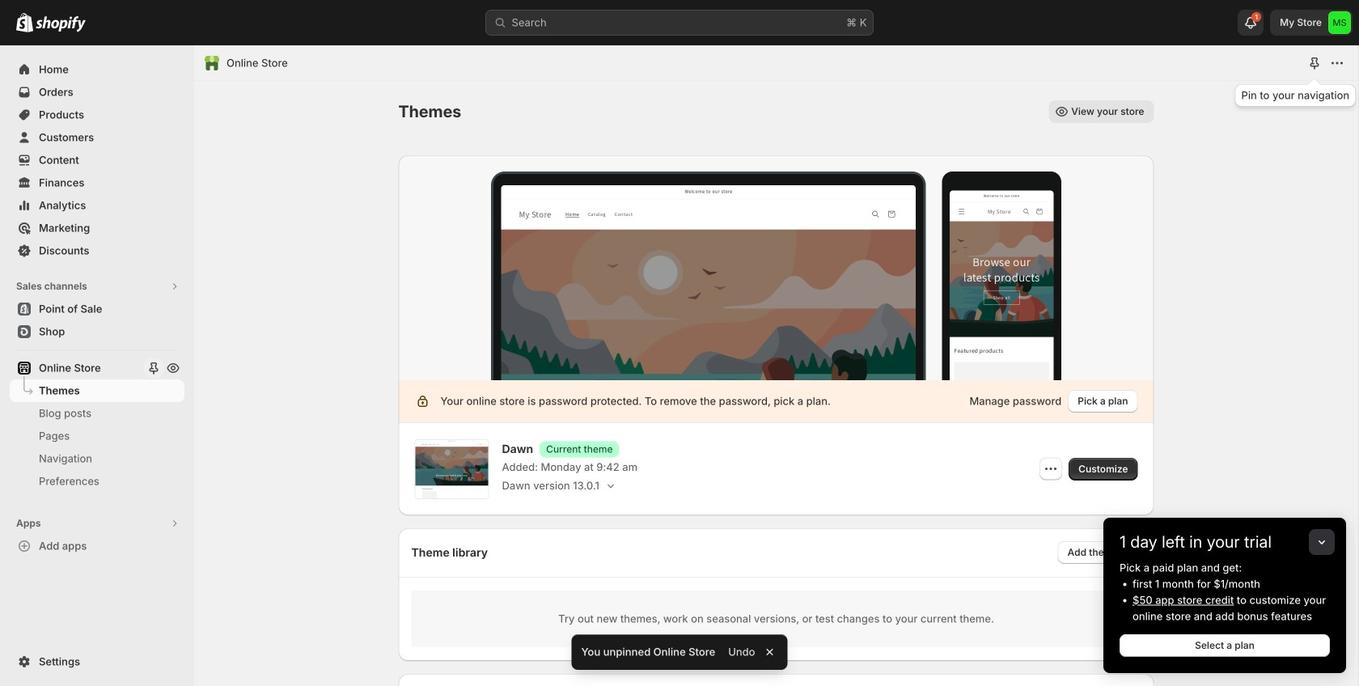 Task type: locate. For each thing, give the bounding box(es) containing it.
my store image
[[1329, 11, 1352, 34]]

shopify image
[[16, 13, 33, 32]]

shopify image
[[36, 16, 86, 32]]

online store image
[[204, 55, 220, 71]]

tooltip
[[1235, 84, 1357, 107]]



Task type: vqa. For each thing, say whether or not it's contained in the screenshot.
first Settings
no



